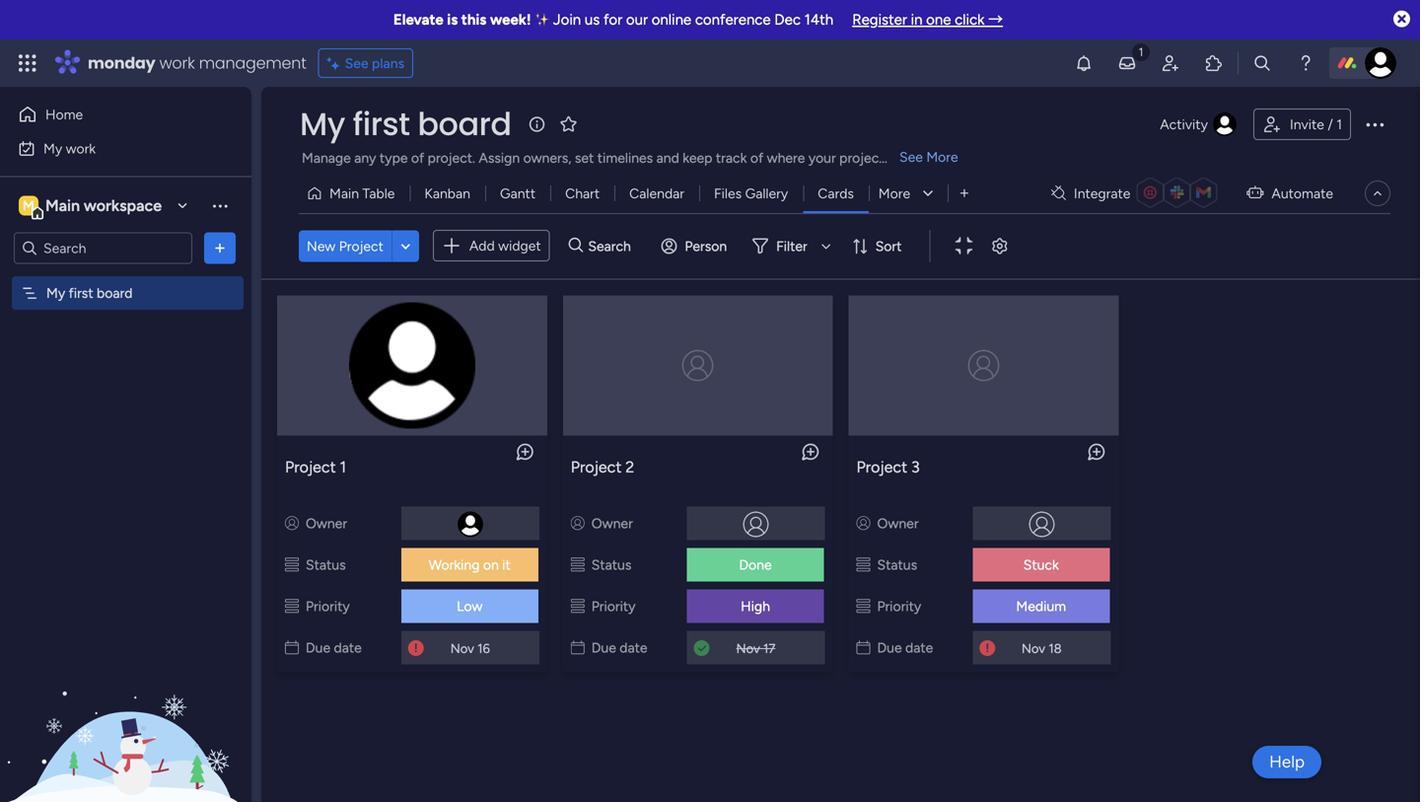 Task type: describe. For each thing, give the bounding box(es) containing it.
project 1
[[285, 458, 346, 477]]

Search field
[[583, 232, 643, 260]]

manage
[[302, 149, 351, 166]]

track
[[716, 149, 747, 166]]

m
[[23, 197, 34, 214]]

one
[[927, 11, 952, 29]]

where
[[767, 149, 805, 166]]

register
[[853, 11, 908, 29]]

v2 status outline image for project 3
[[857, 598, 871, 615]]

1 image
[[1133, 40, 1150, 63]]

my first board list box
[[0, 272, 252, 576]]

click
[[955, 11, 985, 29]]

it
[[502, 556, 511, 573]]

nov for project 3
[[1022, 641, 1046, 657]]

dapulse person column image for project 2
[[571, 515, 585, 532]]

chart button
[[551, 178, 615, 209]]

due for 3
[[878, 639, 902, 656]]

kanban
[[425, 185, 471, 202]]

filter
[[777, 238, 808, 254]]

person button
[[653, 230, 739, 262]]

nov for project 2
[[737, 641, 760, 657]]

calendar
[[630, 185, 685, 202]]

due date for 1
[[306, 639, 362, 656]]

project for project 3
[[857, 458, 908, 477]]

v2 status outline image for project 3
[[857, 556, 871, 573]]

lottie animation image
[[0, 603, 252, 802]]

files
[[714, 185, 742, 202]]

workspace selection element
[[19, 194, 165, 220]]

invite members image
[[1161, 53, 1181, 73]]

angle down image
[[401, 239, 411, 253]]

any
[[354, 149, 376, 166]]

activity
[[1161, 116, 1209, 133]]

status for 3
[[878, 556, 918, 573]]

for
[[604, 11, 623, 29]]

apps image
[[1205, 53, 1224, 73]]

collapse board header image
[[1370, 185, 1386, 201]]

done
[[739, 556, 772, 573]]

see more
[[900, 148, 959, 165]]

add widget button
[[433, 230, 550, 261]]

stuck
[[1024, 556, 1059, 573]]

help button
[[1253, 746, 1322, 778]]

join
[[553, 11, 581, 29]]

due for 1
[[306, 639, 331, 656]]

owner for 2
[[592, 515, 633, 532]]

timelines
[[598, 149, 653, 166]]

main for main workspace
[[45, 196, 80, 215]]

→
[[989, 11, 1003, 29]]

us
[[585, 11, 600, 29]]

dapulse person column image
[[857, 515, 871, 532]]

owner for 3
[[878, 515, 919, 532]]

status for 2
[[592, 556, 632, 573]]

lottie animation element
[[0, 603, 252, 802]]

working
[[429, 556, 480, 573]]

and
[[657, 149, 680, 166]]

invite / 1
[[1290, 116, 1343, 133]]

stands.
[[888, 149, 932, 166]]

v2 status outline image for project 2
[[571, 556, 585, 573]]

nov 18
[[1022, 641, 1062, 657]]

sort button
[[844, 230, 914, 262]]

2 of from the left
[[751, 149, 764, 166]]

online
[[652, 11, 692, 29]]

work for monday
[[159, 52, 195, 74]]

nov 16
[[451, 641, 490, 657]]

date for 3
[[906, 639, 934, 656]]

gantt
[[500, 185, 536, 202]]

1 horizontal spatial first
[[353, 102, 410, 146]]

dec
[[775, 11, 801, 29]]

date for 1
[[334, 639, 362, 656]]

inbox image
[[1118, 53, 1138, 73]]

0 vertical spatial more
[[927, 148, 959, 165]]

this
[[462, 11, 487, 29]]

date for 2
[[620, 639, 648, 656]]

workspace options image
[[210, 196, 230, 215]]

priority for 1
[[306, 598, 350, 615]]

conference
[[695, 11, 771, 29]]

work for my
[[66, 140, 96, 157]]

v2 overdue deadline image for project 1
[[408, 639, 424, 658]]

week!
[[490, 11, 531, 29]]

My first board field
[[295, 102, 517, 146]]

dapulse integrations image
[[1052, 186, 1066, 201]]

project 3
[[857, 458, 920, 477]]

my up manage
[[300, 102, 345, 146]]

monday work management
[[88, 52, 307, 74]]

invite / 1 button
[[1254, 109, 1352, 140]]

working on it
[[429, 556, 511, 573]]

kanban button
[[410, 178, 485, 209]]

card cover image image for project 2
[[682, 350, 714, 381]]

register in one click → link
[[853, 11, 1003, 29]]

my work
[[43, 140, 96, 157]]

widget
[[498, 237, 541, 254]]

main for main table
[[330, 185, 359, 202]]

board inside list box
[[97, 285, 133, 301]]

due date for 2
[[592, 639, 648, 656]]

activity button
[[1153, 109, 1246, 140]]

row group containing project 1
[[269, 288, 1413, 688]]

high
[[741, 598, 770, 615]]

14th
[[805, 11, 834, 29]]

john smith image
[[1365, 47, 1397, 79]]

project inside button
[[339, 238, 384, 254]]

2
[[626, 458, 635, 477]]

see for see more
[[900, 148, 923, 165]]

owner for 1
[[306, 515, 347, 532]]

set
[[575, 149, 594, 166]]

options image
[[1363, 112, 1387, 136]]

files gallery button
[[700, 178, 803, 209]]

v2 calendar view small outline image
[[571, 639, 585, 656]]

arrow down image
[[815, 234, 838, 258]]

gantt button
[[485, 178, 551, 209]]

cards
[[818, 185, 854, 202]]



Task type: vqa. For each thing, say whether or not it's contained in the screenshot.
:
no



Task type: locate. For each thing, give the bounding box(es) containing it.
0 horizontal spatial due date
[[306, 639, 362, 656]]

1 v2 status outline image from the left
[[285, 556, 299, 573]]

home button
[[12, 99, 212, 130]]

1 horizontal spatial of
[[751, 149, 764, 166]]

gallery
[[745, 185, 789, 202]]

0 vertical spatial see
[[345, 55, 369, 72]]

1 horizontal spatial due
[[592, 639, 616, 656]]

project
[[339, 238, 384, 254], [285, 458, 336, 477], [571, 458, 622, 477], [857, 458, 908, 477]]

3 due date from the left
[[878, 639, 934, 656]]

1 horizontal spatial nov
[[737, 641, 760, 657]]

options image
[[210, 238, 230, 258]]

1 vertical spatial first
[[69, 285, 93, 301]]

my first board
[[300, 102, 512, 146], [46, 285, 133, 301]]

elevate
[[394, 11, 444, 29]]

1 horizontal spatial more
[[927, 148, 959, 165]]

board down search in workspace "field"
[[97, 285, 133, 301]]

dapulse person column image for project 1
[[285, 515, 299, 532]]

see plans
[[345, 55, 405, 72]]

1 vertical spatial board
[[97, 285, 133, 301]]

new
[[307, 238, 336, 254]]

3 due from the left
[[878, 639, 902, 656]]

see left plans
[[345, 55, 369, 72]]

medium
[[1017, 598, 1067, 615]]

main left table
[[330, 185, 359, 202]]

select product image
[[18, 53, 37, 73]]

status down project 3
[[878, 556, 918, 573]]

1 status from the left
[[306, 556, 346, 573]]

1 v2 overdue deadline image from the left
[[408, 639, 424, 658]]

1 nov from the left
[[451, 641, 474, 657]]

1 horizontal spatial my first board
[[300, 102, 512, 146]]

in
[[911, 11, 923, 29]]

2 horizontal spatial nov
[[1022, 641, 1046, 657]]

1 horizontal spatial v2 status outline image
[[571, 556, 585, 573]]

1 horizontal spatial work
[[159, 52, 195, 74]]

1 horizontal spatial date
[[620, 639, 648, 656]]

work inside the my work button
[[66, 140, 96, 157]]

our
[[626, 11, 648, 29]]

project for project 2
[[571, 458, 622, 477]]

see inside see more link
[[900, 148, 923, 165]]

keep
[[683, 149, 713, 166]]

my inside list box
[[46, 285, 65, 301]]

first up type
[[353, 102, 410, 146]]

v2 done deadline image
[[694, 639, 710, 658]]

1 date from the left
[[334, 639, 362, 656]]

0 horizontal spatial first
[[69, 285, 93, 301]]

1 vertical spatial see
[[900, 148, 923, 165]]

integrate
[[1074, 185, 1131, 202]]

see inside "see plans" button
[[345, 55, 369, 72]]

1 priority from the left
[[306, 598, 350, 615]]

2 horizontal spatial priority
[[878, 598, 922, 615]]

2 v2 status outline image from the left
[[571, 556, 585, 573]]

1 horizontal spatial owner
[[592, 515, 633, 532]]

nov
[[451, 641, 474, 657], [737, 641, 760, 657], [1022, 641, 1046, 657]]

low
[[457, 598, 483, 615]]

main inside button
[[330, 185, 359, 202]]

search everything image
[[1253, 53, 1273, 73]]

board up project.
[[418, 102, 512, 146]]

0 horizontal spatial v2 status outline image
[[285, 556, 299, 573]]

dapulse person column image down project 1
[[285, 515, 299, 532]]

2 v2 overdue deadline image from the left
[[980, 639, 996, 658]]

nov left 17
[[737, 641, 760, 657]]

v2 overdue deadline image
[[408, 639, 424, 658], [980, 639, 996, 658]]

priority
[[306, 598, 350, 615], [592, 598, 636, 615], [878, 598, 922, 615]]

plans
[[372, 55, 405, 72]]

nov 17
[[737, 641, 776, 657]]

option
[[0, 275, 252, 279]]

17
[[764, 641, 776, 657]]

3 nov from the left
[[1022, 641, 1046, 657]]

2 horizontal spatial date
[[906, 639, 934, 656]]

2 horizontal spatial due
[[878, 639, 902, 656]]

0 horizontal spatial 1
[[340, 458, 346, 477]]

2 horizontal spatial v2 status outline image
[[857, 598, 871, 615]]

1 horizontal spatial board
[[418, 102, 512, 146]]

type
[[380, 149, 408, 166]]

2 horizontal spatial owner
[[878, 515, 919, 532]]

priority for 3
[[878, 598, 922, 615]]

1 vertical spatial work
[[66, 140, 96, 157]]

18
[[1049, 641, 1062, 657]]

1 horizontal spatial dapulse person column image
[[571, 515, 585, 532]]

register in one click →
[[853, 11, 1003, 29]]

0 vertical spatial 1
[[1337, 116, 1343, 133]]

v2 calendar view small outline image for project 1
[[285, 639, 299, 656]]

/
[[1328, 116, 1334, 133]]

my first board down search in workspace "field"
[[46, 285, 133, 301]]

1 horizontal spatial due date
[[592, 639, 648, 656]]

2 v2 calendar view small outline image from the left
[[857, 639, 871, 656]]

0 vertical spatial first
[[353, 102, 410, 146]]

notifications image
[[1074, 53, 1094, 73]]

3 date from the left
[[906, 639, 934, 656]]

2 horizontal spatial status
[[878, 556, 918, 573]]

1 v2 calendar view small outline image from the left
[[285, 639, 299, 656]]

my inside button
[[43, 140, 62, 157]]

add widget
[[470, 237, 541, 254]]

add
[[470, 237, 495, 254]]

autopilot image
[[1247, 180, 1264, 205]]

1 of from the left
[[411, 149, 424, 166]]

owner down project 1
[[306, 515, 347, 532]]

v2 search image
[[569, 235, 583, 257]]

0 horizontal spatial date
[[334, 639, 362, 656]]

help image
[[1296, 53, 1316, 73]]

your
[[809, 149, 836, 166]]

due
[[306, 639, 331, 656], [592, 639, 616, 656], [878, 639, 902, 656]]

1 horizontal spatial v2 calendar view small outline image
[[857, 639, 871, 656]]

owner down project 2
[[592, 515, 633, 532]]

1 due date from the left
[[306, 639, 362, 656]]

status for 1
[[306, 556, 346, 573]]

calendar button
[[615, 178, 700, 209]]

status down project 2
[[592, 556, 632, 573]]

dapulse person column image down project 2
[[571, 515, 585, 532]]

1 v2 status outline image from the left
[[285, 598, 299, 615]]

more inside button
[[879, 185, 911, 202]]

card cover image image
[[291, 302, 534, 429], [682, 350, 714, 381], [968, 350, 1000, 381]]

home
[[45, 106, 83, 123]]

is
[[447, 11, 458, 29]]

card cover image image for project 3
[[968, 350, 1000, 381]]

1
[[1337, 116, 1343, 133], [340, 458, 346, 477]]

my first board inside list box
[[46, 285, 133, 301]]

project
[[840, 149, 885, 166]]

v2 overdue deadline image left nov 18
[[980, 639, 996, 658]]

0 horizontal spatial priority
[[306, 598, 350, 615]]

v2 overdue deadline image left the nov 16
[[408, 639, 424, 658]]

1 vertical spatial my first board
[[46, 285, 133, 301]]

1 vertical spatial more
[[879, 185, 911, 202]]

my down home
[[43, 140, 62, 157]]

invite
[[1290, 116, 1325, 133]]

v2 calendar view small outline image for project 3
[[857, 639, 871, 656]]

table
[[363, 185, 395, 202]]

0 horizontal spatial work
[[66, 140, 96, 157]]

v2 overdue deadline image for project 3
[[980, 639, 996, 658]]

v2 status outline image for project 1
[[285, 598, 299, 615]]

due for 2
[[592, 639, 616, 656]]

nov left the 16
[[451, 641, 474, 657]]

1 horizontal spatial main
[[330, 185, 359, 202]]

0 horizontal spatial status
[[306, 556, 346, 573]]

chart
[[565, 185, 600, 202]]

0 vertical spatial work
[[159, 52, 195, 74]]

see
[[345, 55, 369, 72], [900, 148, 923, 165]]

0 horizontal spatial my first board
[[46, 285, 133, 301]]

0 horizontal spatial nov
[[451, 641, 474, 657]]

project 2
[[571, 458, 635, 477]]

v2 status outline image for project 2
[[571, 598, 585, 615]]

0 horizontal spatial main
[[45, 196, 80, 215]]

2 due from the left
[[592, 639, 616, 656]]

1 owner from the left
[[306, 515, 347, 532]]

3 priority from the left
[[878, 598, 922, 615]]

files gallery
[[714, 185, 789, 202]]

manage any type of project. assign owners, set timelines and keep track of where your project stands.
[[302, 149, 932, 166]]

2 horizontal spatial v2 status outline image
[[857, 556, 871, 573]]

1 horizontal spatial 1
[[1337, 116, 1343, 133]]

1 horizontal spatial v2 overdue deadline image
[[980, 639, 996, 658]]

first
[[353, 102, 410, 146], [69, 285, 93, 301]]

0 horizontal spatial v2 overdue deadline image
[[408, 639, 424, 658]]

see plans button
[[318, 48, 414, 78]]

on
[[483, 556, 499, 573]]

2 horizontal spatial due date
[[878, 639, 934, 656]]

1 horizontal spatial card cover image image
[[682, 350, 714, 381]]

1 dapulse person column image from the left
[[285, 515, 299, 532]]

nov left 18
[[1022, 641, 1046, 657]]

of right the track
[[751, 149, 764, 166]]

2 horizontal spatial card cover image image
[[968, 350, 1000, 381]]

v2 status outline image
[[285, 598, 299, 615], [571, 598, 585, 615], [857, 598, 871, 615]]

v2 calendar view small outline image
[[285, 639, 299, 656], [857, 639, 871, 656]]

sort
[[876, 238, 902, 254]]

1 horizontal spatial priority
[[592, 598, 636, 615]]

0 horizontal spatial see
[[345, 55, 369, 72]]

0 horizontal spatial due
[[306, 639, 331, 656]]

work down home
[[66, 140, 96, 157]]

0 horizontal spatial owner
[[306, 515, 347, 532]]

new project
[[307, 238, 384, 254]]

v2 status outline image for project 1
[[285, 556, 299, 573]]

workspace image
[[19, 195, 38, 217]]

more up the more button
[[927, 148, 959, 165]]

cards button
[[803, 178, 869, 209]]

1 horizontal spatial status
[[592, 556, 632, 573]]

of right type
[[411, 149, 424, 166]]

owner
[[306, 515, 347, 532], [592, 515, 633, 532], [878, 515, 919, 532]]

my
[[300, 102, 345, 146], [43, 140, 62, 157], [46, 285, 65, 301]]

main inside workspace selection element
[[45, 196, 80, 215]]

work right monday
[[159, 52, 195, 74]]

3 status from the left
[[878, 556, 918, 573]]

nov for project 1
[[451, 641, 474, 657]]

automate
[[1272, 185, 1334, 202]]

my first board up type
[[300, 102, 512, 146]]

my down search in workspace "field"
[[46, 285, 65, 301]]

due date
[[306, 639, 362, 656], [592, 639, 648, 656], [878, 639, 934, 656]]

main table button
[[299, 178, 410, 209]]

Search in workspace field
[[41, 237, 165, 259]]

1 vertical spatial 1
[[340, 458, 346, 477]]

new project button
[[299, 230, 392, 262]]

2 dapulse person column image from the left
[[571, 515, 585, 532]]

3 v2 status outline image from the left
[[857, 598, 871, 615]]

help
[[1270, 752, 1305, 772]]

2 nov from the left
[[737, 641, 760, 657]]

0 horizontal spatial of
[[411, 149, 424, 166]]

workspace
[[84, 196, 162, 215]]

status down project 1
[[306, 556, 346, 573]]

work
[[159, 52, 195, 74], [66, 140, 96, 157]]

assign
[[479, 149, 520, 166]]

0 horizontal spatial dapulse person column image
[[285, 515, 299, 532]]

v2 status outline image
[[285, 556, 299, 573], [571, 556, 585, 573], [857, 556, 871, 573]]

3 owner from the left
[[878, 515, 919, 532]]

see up the more button
[[900, 148, 923, 165]]

see for see plans
[[345, 55, 369, 72]]

0 vertical spatial board
[[418, 102, 512, 146]]

management
[[199, 52, 307, 74]]

status
[[306, 556, 346, 573], [592, 556, 632, 573], [878, 556, 918, 573]]

0 horizontal spatial more
[[879, 185, 911, 202]]

add to favorites image
[[559, 114, 579, 134]]

add view image
[[961, 186, 969, 201]]

1 horizontal spatial v2 status outline image
[[571, 598, 585, 615]]

2 priority from the left
[[592, 598, 636, 615]]

0 vertical spatial my first board
[[300, 102, 512, 146]]

project.
[[428, 149, 476, 166]]

2 owner from the left
[[592, 515, 633, 532]]

first down search in workspace "field"
[[69, 285, 93, 301]]

0 horizontal spatial v2 status outline image
[[285, 598, 299, 615]]

monday
[[88, 52, 155, 74]]

due date for 3
[[878, 639, 934, 656]]

project for project 1
[[285, 458, 336, 477]]

see more link
[[898, 147, 961, 167]]

✨
[[535, 11, 550, 29]]

0 horizontal spatial board
[[97, 285, 133, 301]]

person
[[685, 238, 727, 254]]

3 v2 status outline image from the left
[[857, 556, 871, 573]]

show board description image
[[526, 114, 549, 134]]

priority for 2
[[592, 598, 636, 615]]

elevate is this week! ✨ join us for our online conference dec 14th
[[394, 11, 834, 29]]

1 horizontal spatial see
[[900, 148, 923, 165]]

main workspace
[[45, 196, 162, 215]]

0 horizontal spatial card cover image image
[[291, 302, 534, 429]]

row group
[[269, 288, 1413, 688]]

more down stands.
[[879, 185, 911, 202]]

of
[[411, 149, 424, 166], [751, 149, 764, 166]]

first inside my first board list box
[[69, 285, 93, 301]]

2 date from the left
[[620, 639, 648, 656]]

2 v2 status outline image from the left
[[571, 598, 585, 615]]

2 status from the left
[[592, 556, 632, 573]]

1 inside button
[[1337, 116, 1343, 133]]

main right workspace icon
[[45, 196, 80, 215]]

owners,
[[524, 149, 572, 166]]

1 due from the left
[[306, 639, 331, 656]]

main table
[[330, 185, 395, 202]]

my work button
[[12, 133, 212, 164]]

3
[[912, 458, 920, 477]]

board
[[418, 102, 512, 146], [97, 285, 133, 301]]

2 due date from the left
[[592, 639, 648, 656]]

owner right dapulse person column image
[[878, 515, 919, 532]]

dapulse person column image
[[285, 515, 299, 532], [571, 515, 585, 532]]

0 horizontal spatial v2 calendar view small outline image
[[285, 639, 299, 656]]



